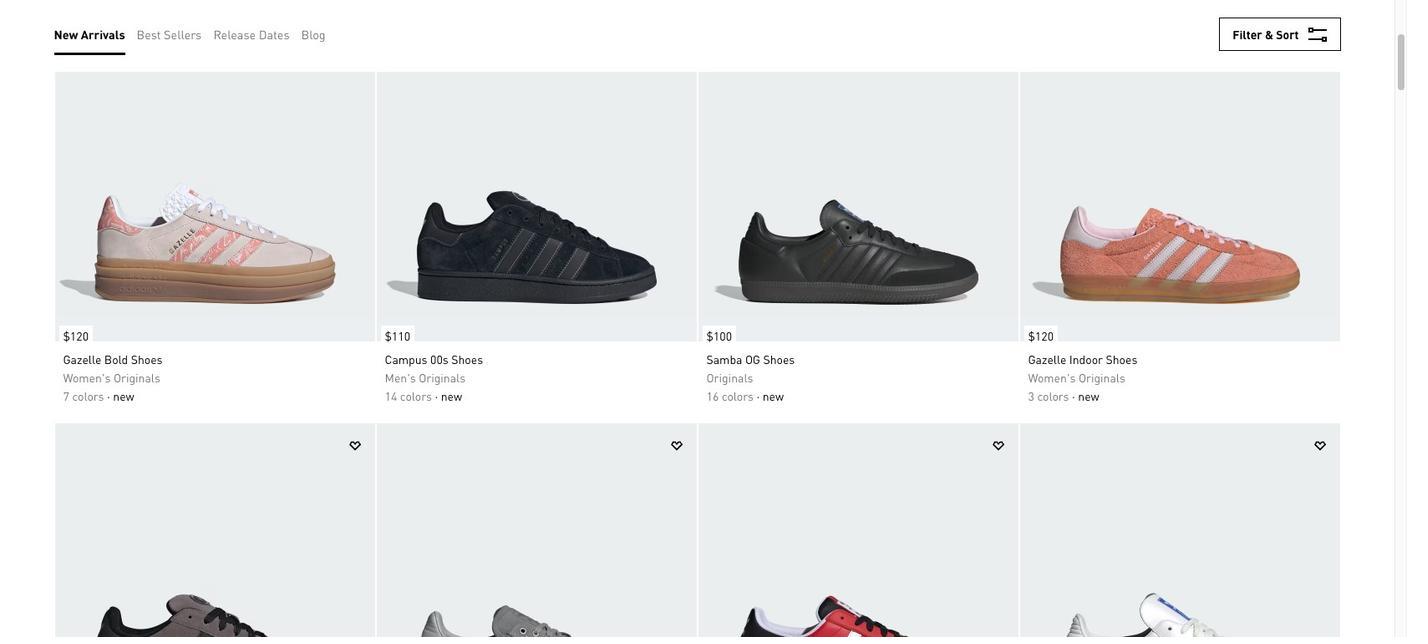 Task type: locate. For each thing, give the bounding box(es) containing it.
$120
[[63, 328, 89, 343], [1028, 328, 1054, 343]]

new down 00s
[[441, 389, 462, 404]]

shoes
[[131, 352, 163, 367], [451, 352, 483, 367], [763, 352, 795, 367], [1106, 352, 1138, 367]]

gazelle left bold
[[63, 352, 101, 367]]

arrivals
[[81, 27, 125, 42]]

· inside the samba og shoes originals 16 colors · new
[[757, 389, 760, 404]]

gazelle bold shoes women's originals 7 colors · new
[[63, 352, 163, 404]]

women's originals pink gazelle bold shoes image
[[55, 22, 375, 342]]

·
[[107, 389, 110, 404], [435, 389, 438, 404], [757, 389, 760, 404], [1072, 389, 1075, 404]]

· down 00s
[[435, 389, 438, 404]]

dates
[[259, 27, 290, 42]]

0 horizontal spatial women's
[[63, 370, 111, 385]]

new
[[113, 389, 134, 404], [441, 389, 462, 404], [763, 389, 784, 404], [1078, 389, 1100, 404]]

&
[[1265, 27, 1274, 42]]

originals inside campus 00s shoes men's originals 14 colors · new
[[419, 370, 466, 385]]

originals down samba
[[707, 370, 753, 385]]

colors inside campus 00s shoes men's originals 14 colors · new
[[400, 389, 432, 404]]

1 $120 link from the left
[[55, 318, 93, 346]]

colors
[[72, 389, 104, 404], [400, 389, 432, 404], [722, 389, 754, 404], [1037, 389, 1069, 404]]

$120 link
[[55, 318, 93, 346], [1020, 318, 1058, 346]]

gazelle left "indoor"
[[1028, 352, 1067, 367]]

1 gazelle from the left
[[63, 352, 101, 367]]

originals white samba og shoes image
[[1020, 424, 1340, 638]]

women's inside gazelle indoor shoes women's originals 3 colors · new
[[1028, 370, 1076, 385]]

shoes for campus 00s shoes men's originals 14 colors · new
[[451, 352, 483, 367]]

1 shoes from the left
[[131, 352, 163, 367]]

· inside gazelle bold shoes women's originals 7 colors · new
[[107, 389, 110, 404]]

2 · from the left
[[435, 389, 438, 404]]

3 colors from the left
[[722, 389, 754, 404]]

0 horizontal spatial $120 link
[[55, 318, 93, 346]]

gazelle indoor shoes women's originals 3 colors · new
[[1028, 352, 1138, 404]]

women's for 7 colors
[[63, 370, 111, 385]]

shoes right bold
[[131, 352, 163, 367]]

1 originals from the left
[[114, 370, 160, 385]]

2 gazelle from the left
[[1028, 352, 1067, 367]]

1 · from the left
[[107, 389, 110, 404]]

1 colors from the left
[[72, 389, 104, 404]]

1 new from the left
[[113, 389, 134, 404]]

women's up 3
[[1028, 370, 1076, 385]]

4 shoes from the left
[[1106, 352, 1138, 367]]

colors right 16
[[722, 389, 754, 404]]

3 · from the left
[[757, 389, 760, 404]]

colors right 7
[[72, 389, 104, 404]]

gazelle inside gazelle bold shoes women's originals 7 colors · new
[[63, 352, 101, 367]]

women's originals red gazelle indoor shoes image
[[1020, 22, 1340, 342]]

shoes right og
[[763, 352, 795, 367]]

originals down bold
[[114, 370, 160, 385]]

colors right 3
[[1037, 389, 1069, 404]]

2 originals from the left
[[419, 370, 466, 385]]

4 new from the left
[[1078, 389, 1100, 404]]

shoes inside the samba og shoes originals 16 colors · new
[[763, 352, 795, 367]]

· down bold
[[107, 389, 110, 404]]

originals inside gazelle indoor shoes women's originals 3 colors · new
[[1079, 370, 1126, 385]]

1 horizontal spatial women's
[[1028, 370, 1076, 385]]

3 originals from the left
[[707, 370, 753, 385]]

$100
[[707, 328, 732, 343]]

2 women's from the left
[[1028, 370, 1076, 385]]

release dates link
[[214, 25, 290, 43]]

new arrivals link
[[54, 25, 125, 43]]

list containing new arrivals
[[54, 13, 337, 55]]

gazelle inside gazelle indoor shoes women's originals 3 colors · new
[[1028, 352, 1067, 367]]

· down og
[[757, 389, 760, 404]]

sellers
[[164, 27, 202, 42]]

4 · from the left
[[1072, 389, 1075, 404]]

new
[[54, 27, 78, 42]]

colors inside gazelle bold shoes women's originals 7 colors · new
[[72, 389, 104, 404]]

3 new from the left
[[763, 389, 784, 404]]

men's originals red superstar shoes image
[[698, 424, 1018, 638]]

2 colors from the left
[[400, 389, 432, 404]]

shoes for gazelle indoor shoes women's originals 3 colors · new
[[1106, 352, 1138, 367]]

originals for 3 colors
[[1079, 370, 1126, 385]]

originals inside gazelle bold shoes women's originals 7 colors · new
[[114, 370, 160, 385]]

$120 up gazelle bold shoes women's originals 7 colors · new at bottom
[[63, 328, 89, 343]]

· inside gazelle indoor shoes women's originals 3 colors · new
[[1072, 389, 1075, 404]]

· down "indoor"
[[1072, 389, 1075, 404]]

0 horizontal spatial $120
[[63, 328, 89, 343]]

shoes inside campus 00s shoes men's originals 14 colors · new
[[451, 352, 483, 367]]

originals grey samba lux shoes image
[[376, 424, 697, 638]]

originals down "indoor"
[[1079, 370, 1126, 385]]

3
[[1028, 389, 1035, 404]]

women's inside gazelle bold shoes women's originals 7 colors · new
[[63, 370, 111, 385]]

4 originals from the left
[[1079, 370, 1126, 385]]

new inside gazelle bold shoes women's originals 7 colors · new
[[113, 389, 134, 404]]

3 shoes from the left
[[763, 352, 795, 367]]

$120 up gazelle indoor shoes women's originals 3 colors · new
[[1028, 328, 1054, 343]]

1 horizontal spatial gazelle
[[1028, 352, 1067, 367]]

new for 7 colors
[[113, 389, 134, 404]]

shoes right 00s
[[451, 352, 483, 367]]

new right 16
[[763, 389, 784, 404]]

2 shoes from the left
[[451, 352, 483, 367]]

colors down men's
[[400, 389, 432, 404]]

colors inside the samba og shoes originals 16 colors · new
[[722, 389, 754, 404]]

1 horizontal spatial $120 link
[[1020, 318, 1058, 346]]

4 colors from the left
[[1037, 389, 1069, 404]]

$120 link up gazelle bold shoes women's originals 7 colors · new at bottom
[[55, 318, 93, 346]]

shoes right "indoor"
[[1106, 352, 1138, 367]]

new inside gazelle indoor shoes women's originals 3 colors · new
[[1078, 389, 1100, 404]]

new inside campus 00s shoes men's originals 14 colors · new
[[441, 389, 462, 404]]

women's
[[63, 370, 111, 385], [1028, 370, 1076, 385]]

1 horizontal spatial $120
[[1028, 328, 1054, 343]]

2 new from the left
[[441, 389, 462, 404]]

new down "indoor"
[[1078, 389, 1100, 404]]

colors inside gazelle indoor shoes women's originals 3 colors · new
[[1037, 389, 1069, 404]]

2 $120 link from the left
[[1020, 318, 1058, 346]]

new down bold
[[113, 389, 134, 404]]

women's up 7
[[63, 370, 111, 385]]

originals
[[114, 370, 160, 385], [419, 370, 466, 385], [707, 370, 753, 385], [1079, 370, 1126, 385]]

14
[[385, 389, 397, 404]]

filter
[[1233, 27, 1263, 42]]

1 women's from the left
[[63, 370, 111, 385]]

· inside campus 00s shoes men's originals 14 colors · new
[[435, 389, 438, 404]]

shoes for samba og shoes originals 16 colors · new
[[763, 352, 795, 367]]

release dates
[[214, 27, 290, 42]]

shoes inside gazelle bold shoes women's originals 7 colors · new
[[131, 352, 163, 367]]

list
[[54, 13, 337, 55]]

$120 link up gazelle indoor shoes women's originals 3 colors · new
[[1020, 318, 1058, 346]]

originals down 00s
[[419, 370, 466, 385]]

0 horizontal spatial gazelle
[[63, 352, 101, 367]]

· for 7 colors
[[107, 389, 110, 404]]

samba og shoes originals 16 colors · new
[[707, 352, 795, 404]]

colors for 3 colors
[[1037, 389, 1069, 404]]

gazelle
[[63, 352, 101, 367], [1028, 352, 1067, 367]]

shoes inside gazelle indoor shoes women's originals 3 colors · new
[[1106, 352, 1138, 367]]



Task type: vqa. For each thing, say whether or not it's contained in the screenshot.
Release Dates link
yes



Task type: describe. For each thing, give the bounding box(es) containing it.
release
[[214, 27, 256, 42]]

best
[[137, 27, 161, 42]]

7
[[63, 389, 69, 404]]

new arrivals
[[54, 27, 125, 42]]

originals for 7 colors
[[114, 370, 160, 385]]

men's originals black campus 00s shoes image
[[376, 22, 697, 342]]

blog link
[[301, 25, 326, 43]]

colors for 14 colors
[[400, 389, 432, 404]]

women's for 3 colors
[[1028, 370, 1076, 385]]

men's originals brown campus 00s shoes image
[[55, 424, 375, 638]]

best sellers link
[[137, 25, 202, 43]]

sort
[[1276, 27, 1299, 42]]

$100 link
[[698, 318, 736, 346]]

new for 3 colors
[[1078, 389, 1100, 404]]

1 $120 from the left
[[63, 328, 89, 343]]

bold
[[104, 352, 128, 367]]

blog
[[301, 27, 326, 42]]

gazelle for gazelle indoor shoes
[[1028, 352, 1067, 367]]

· for 14 colors
[[435, 389, 438, 404]]

men's
[[385, 370, 416, 385]]

originals black samba og shoes image
[[698, 22, 1018, 342]]

campus
[[385, 352, 427, 367]]

new inside the samba og shoes originals 16 colors · new
[[763, 389, 784, 404]]

$110 link
[[376, 318, 415, 346]]

· for 3 colors
[[1072, 389, 1075, 404]]

$110
[[385, 328, 410, 343]]

new for 14 colors
[[441, 389, 462, 404]]

og
[[745, 352, 760, 367]]

shoes for gazelle bold shoes women's originals 7 colors · new
[[131, 352, 163, 367]]

campus 00s shoes men's originals 14 colors · new
[[385, 352, 483, 404]]

colors for 7 colors
[[72, 389, 104, 404]]

2 $120 from the left
[[1028, 328, 1054, 343]]

indoor
[[1070, 352, 1103, 367]]

gazelle for gazelle bold shoes
[[63, 352, 101, 367]]

originals for 14 colors
[[419, 370, 466, 385]]

filter & sort button
[[1219, 18, 1341, 51]]

16
[[707, 389, 719, 404]]

filter & sort
[[1233, 27, 1299, 42]]

00s
[[430, 352, 449, 367]]

samba
[[707, 352, 742, 367]]

originals inside the samba og shoes originals 16 colors · new
[[707, 370, 753, 385]]

best sellers
[[137, 27, 202, 42]]



